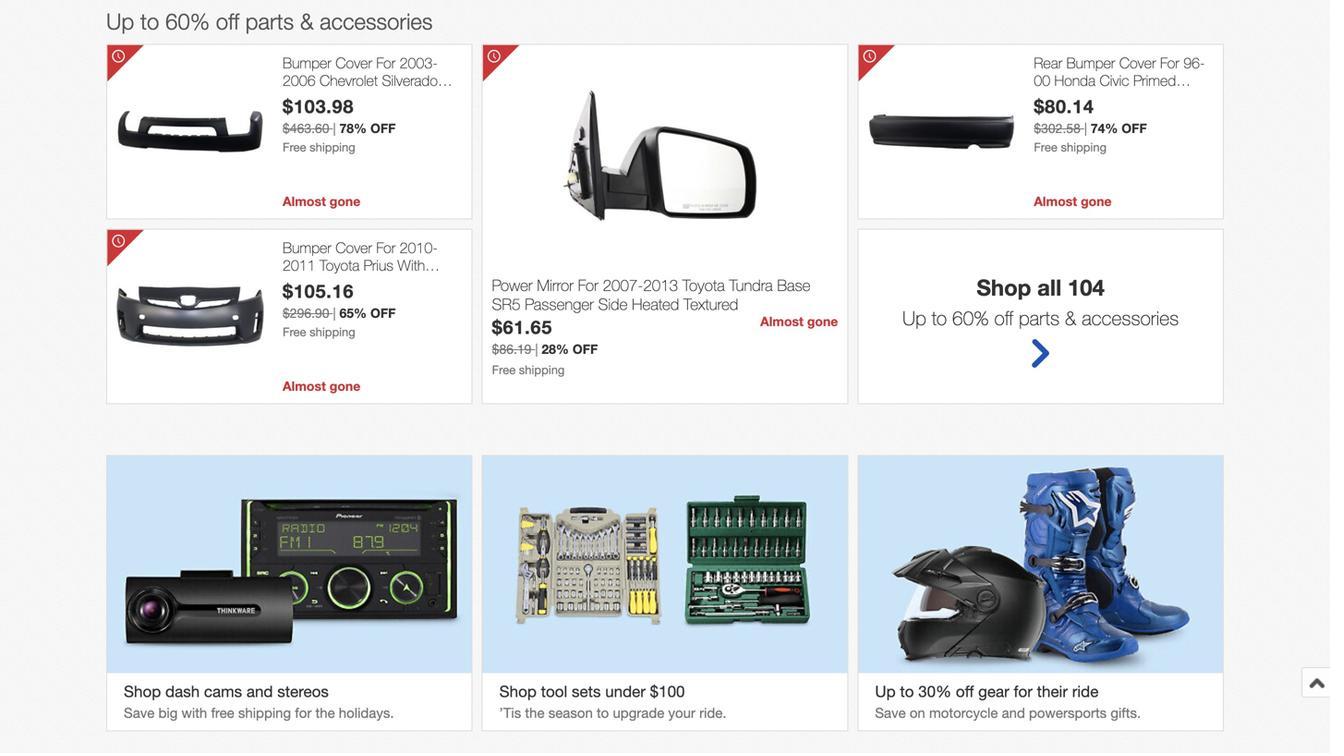 Task type: locate. For each thing, give the bounding box(es) containing it.
shop
[[977, 274, 1032, 300], [124, 682, 161, 700], [500, 682, 537, 700]]

the inside shop dash cams and stereos save big with free shipping for the holidays.
[[316, 704, 335, 721]]

upgrade
[[613, 704, 665, 721]]

save left big
[[124, 704, 155, 721]]

1 horizontal spatial parts
[[1019, 306, 1060, 329]]

with inside rear bumper cover for 96- 00 honda civic primed sedan coupe with exhaust cut out
[[1125, 89, 1152, 107]]

1500
[[283, 89, 316, 107]]

to inside up to 30% off gear for their ride save on motorcycle and powersports gifts.
[[900, 682, 914, 700]]

1 horizontal spatial with
[[398, 257, 425, 274]]

stereos
[[277, 682, 329, 700]]

shipping right free at the left bottom of page
[[238, 704, 291, 721]]

shop for tool
[[500, 682, 537, 700]]

2003-
[[400, 54, 438, 72]]

104
[[1068, 274, 1105, 300]]

1 horizontal spatial 60%
[[953, 306, 989, 329]]

0 vertical spatial for
[[1014, 682, 1033, 700]]

| left 78%
[[333, 120, 336, 136]]

for
[[1014, 682, 1033, 700], [295, 704, 312, 721]]

1 horizontal spatial &
[[1065, 306, 1077, 329]]

toyota up "textured"
[[683, 276, 725, 294]]

0 horizontal spatial front
[[320, 89, 350, 107]]

accessories
[[320, 8, 433, 34], [1082, 306, 1179, 329]]

| left 74%
[[1085, 120, 1088, 136]]

the inside shop tool sets under $100 'tis the season to upgrade your ride.
[[525, 704, 545, 721]]

powersports
[[1029, 704, 1107, 721]]

free for $105.16
[[283, 325, 306, 339]]

1 horizontal spatial save
[[875, 704, 906, 721]]

1 horizontal spatial the
[[525, 704, 545, 721]]

1 vertical spatial front
[[407, 274, 437, 292]]

2 horizontal spatial with
[[1125, 89, 1152, 107]]

1 vertical spatial &
[[1065, 306, 1077, 329]]

shipping inside "$105.16 $296.90 | 65% off free shipping"
[[310, 325, 356, 339]]

&
[[300, 8, 314, 34], [1065, 306, 1077, 329]]

to
[[140, 8, 159, 34], [932, 306, 947, 329], [900, 682, 914, 700], [597, 704, 609, 721]]

parts down all
[[1019, 306, 1060, 329]]

toyota inside the power mirror for 2007-2013 toyota tundra base sr5 passenger side heated textured $61.65 $86.19 | 28% off free shipping
[[683, 276, 725, 294]]

off inside $103.98 $463.60 | 78% off free shipping
[[370, 120, 396, 136]]

cover inside bumper cover for 2003- 2006 chevrolet silverado 1500 front with fog light holes
[[336, 54, 372, 72]]

for for 2003-
[[376, 54, 396, 72]]

$100
[[650, 682, 685, 700]]

prius
[[364, 257, 394, 274]]

and down "gear"
[[1002, 704, 1026, 721]]

60% inside shop all 104 up to 60% off parts & accessories
[[953, 306, 989, 329]]

1 horizontal spatial primed
[[1134, 72, 1176, 89]]

up inside up to 30% off gear for their ride save on motorcycle and powersports gifts.
[[875, 682, 896, 700]]

heated
[[632, 295, 679, 313]]

60%
[[165, 8, 210, 34], [953, 306, 989, 329]]

primed
[[1134, 72, 1176, 89], [283, 292, 325, 310]]

1 vertical spatial 60%
[[953, 306, 989, 329]]

2 horizontal spatial shop
[[977, 274, 1032, 300]]

shipping inside $103.98 $463.60 | 78% off free shipping
[[310, 140, 356, 154]]

'tis
[[500, 704, 521, 721]]

1 horizontal spatial for
[[1014, 682, 1033, 700]]

toyota
[[320, 257, 360, 274], [683, 276, 725, 294]]

motorcycle
[[930, 704, 998, 721]]

light
[[413, 89, 443, 107]]

to inside shop tool sets under $100 'tis the season to upgrade your ride.
[[597, 704, 609, 721]]

0 vertical spatial toyota
[[320, 257, 360, 274]]

bumper inside bumper cover for 2003- 2006 chevrolet silverado 1500 front with fog light holes
[[283, 54, 332, 72]]

halogen
[[283, 274, 334, 292]]

shop inside shop tool sets under $100 'tis the season to upgrade your ride.
[[500, 682, 537, 700]]

cams
[[204, 682, 242, 700]]

0 horizontal spatial toyota
[[320, 257, 360, 274]]

0 horizontal spatial 60%
[[165, 8, 210, 34]]

for down stereos
[[295, 704, 312, 721]]

0 horizontal spatial for
[[295, 704, 312, 721]]

with inside bumper cover for 2010- 2011 toyota prius with halogen headlights front primed
[[398, 257, 425, 274]]

shipping down 74%
[[1061, 140, 1107, 154]]

almost down the base
[[761, 314, 804, 329]]

| inside the power mirror for 2007-2013 toyota tundra base sr5 passenger side heated textured $61.65 $86.19 | 28% off free shipping
[[535, 341, 538, 356]]

and right cams
[[247, 682, 273, 700]]

& down 104
[[1065, 306, 1077, 329]]

toyota for tundra
[[683, 276, 725, 294]]

1 horizontal spatial toyota
[[683, 276, 725, 294]]

primed down halogen at top left
[[283, 292, 325, 310]]

shipping down the 65%
[[310, 325, 356, 339]]

0 horizontal spatial the
[[316, 704, 335, 721]]

the
[[316, 704, 335, 721], [525, 704, 545, 721]]

for up 'side'
[[578, 276, 599, 294]]

shipping down 28%
[[519, 362, 565, 377]]

|
[[333, 120, 336, 136], [1085, 120, 1088, 136], [333, 305, 336, 320], [535, 341, 538, 356]]

shop up big
[[124, 682, 161, 700]]

shipping inside $80.14 $302.58 | 74% off free shipping
[[1061, 140, 1107, 154]]

1 vertical spatial up
[[903, 306, 927, 329]]

almost gone down $302.58
[[1034, 193, 1112, 209]]

cover up the civic
[[1120, 54, 1156, 72]]

65%
[[340, 305, 367, 320]]

cover up chevrolet
[[336, 54, 372, 72]]

front inside bumper cover for 2003- 2006 chevrolet silverado 1500 front with fog light holes
[[320, 89, 350, 107]]

for up prius
[[376, 239, 396, 256]]

shop up 'tis
[[500, 682, 537, 700]]

bumper
[[283, 54, 332, 72], [1067, 54, 1116, 72], [283, 239, 332, 256]]

0 horizontal spatial and
[[247, 682, 273, 700]]

gear
[[979, 682, 1010, 700]]

for inside bumper cover for 2010- 2011 toyota prius with halogen headlights front primed
[[376, 239, 396, 256]]

$80.14 $302.58 | 74% off free shipping
[[1034, 95, 1147, 154]]

free for $80.14
[[1034, 140, 1058, 154]]

parts inside shop all 104 up to 60% off parts & accessories
[[1019, 306, 1060, 329]]

0 horizontal spatial &
[[300, 8, 314, 34]]

free down $302.58
[[1034, 140, 1058, 154]]

1 horizontal spatial up
[[875, 682, 896, 700]]

holidays.
[[339, 704, 394, 721]]

shop dash cams and stereos save big with free shipping for the holidays.
[[124, 682, 394, 721]]

silverado
[[382, 72, 438, 89]]

0 horizontal spatial save
[[124, 704, 155, 721]]

for inside bumper cover for 2003- 2006 chevrolet silverado 1500 front with fog light holes
[[376, 54, 396, 72]]

1 vertical spatial parts
[[1019, 306, 1060, 329]]

shop inside shop dash cams and stereos save big with free shipping for the holidays.
[[124, 682, 161, 700]]

shop for dash
[[124, 682, 161, 700]]

toyota for prius
[[320, 257, 360, 274]]

& inside shop all 104 up to 60% off parts & accessories
[[1065, 306, 1077, 329]]

the right 'tis
[[525, 704, 545, 721]]

off inside the power mirror for 2007-2013 toyota tundra base sr5 passenger side heated textured $61.65 $86.19 | 28% off free shipping
[[573, 341, 598, 356]]

gone down 74%
[[1081, 193, 1112, 209]]

out
[[1060, 107, 1083, 125]]

big
[[158, 704, 178, 721]]

almost down $296.90
[[283, 378, 326, 394]]

free down $463.60
[[283, 140, 306, 154]]

| inside $103.98 $463.60 | 78% off free shipping
[[333, 120, 336, 136]]

bumper up 2011
[[283, 239, 332, 256]]

front down 2010-
[[407, 274, 437, 292]]

the down stereos
[[316, 704, 335, 721]]

and inside up to 30% off gear for their ride save on motorcycle and powersports gifts.
[[1002, 704, 1026, 721]]

0 horizontal spatial shop
[[124, 682, 161, 700]]

parts
[[246, 8, 294, 34], [1019, 306, 1060, 329]]

save inside shop dash cams and stereos save big with free shipping for the holidays.
[[124, 704, 155, 721]]

cover up prius
[[336, 239, 372, 256]]

toyota inside bumper cover for 2010- 2011 toyota prius with halogen headlights front primed
[[320, 257, 360, 274]]

free down $296.90
[[283, 325, 306, 339]]

for inside the power mirror for 2007-2013 toyota tundra base sr5 passenger side heated textured $61.65 $86.19 | 28% off free shipping
[[578, 276, 599, 294]]

cover inside bumper cover for 2010- 2011 toyota prius with halogen headlights front primed
[[336, 239, 372, 256]]

dash
[[165, 682, 200, 700]]

| left 28%
[[535, 341, 538, 356]]

shipping for $80.14
[[1061, 140, 1107, 154]]

$105.16
[[283, 280, 354, 302]]

free inside $103.98 $463.60 | 78% off free shipping
[[283, 140, 306, 154]]

free inside $80.14 $302.58 | 74% off free shipping
[[1034, 140, 1058, 154]]

with down chevrolet
[[354, 89, 382, 107]]

$105.16 $296.90 | 65% off free shipping
[[283, 280, 396, 339]]

almost gone up 2011
[[283, 193, 361, 209]]

78%
[[340, 120, 367, 136]]

shipping inside the power mirror for 2007-2013 toyota tundra base sr5 passenger side heated textured $61.65 $86.19 | 28% off free shipping
[[519, 362, 565, 377]]

0 horizontal spatial up
[[106, 8, 134, 34]]

gone for $103.98
[[330, 193, 361, 209]]

$61.65
[[492, 316, 553, 338]]

2 vertical spatial up
[[875, 682, 896, 700]]

2007-
[[603, 276, 643, 294]]

0 horizontal spatial with
[[354, 89, 382, 107]]

free down "$86.19"
[[492, 362, 516, 377]]

almost gone down the base
[[761, 314, 838, 329]]

2 the from the left
[[525, 704, 545, 721]]

0 vertical spatial up
[[106, 8, 134, 34]]

| for $103.98
[[333, 120, 336, 136]]

2006
[[283, 72, 316, 89]]

accessories down 104
[[1082, 306, 1179, 329]]

almost gone for $105.16
[[283, 378, 361, 394]]

0 vertical spatial &
[[300, 8, 314, 34]]

and
[[247, 682, 273, 700], [1002, 704, 1026, 721]]

free inside "$105.16 $296.90 | 65% off free shipping"
[[283, 325, 306, 339]]

1 horizontal spatial accessories
[[1082, 306, 1179, 329]]

shipping down 78%
[[310, 140, 356, 154]]

gone down the 65%
[[330, 378, 361, 394]]

1 horizontal spatial front
[[407, 274, 437, 292]]

bumper cover for 2010- 2011 toyota prius with halogen headlights front primed link
[[283, 239, 463, 310]]

save
[[124, 704, 155, 721], [875, 704, 906, 721]]

up
[[106, 8, 134, 34], [903, 306, 927, 329], [875, 682, 896, 700]]

front down chevrolet
[[320, 89, 350, 107]]

bumper up 2006
[[283, 54, 332, 72]]

mirror
[[537, 276, 574, 294]]

| inside $80.14 $302.58 | 74% off free shipping
[[1085, 120, 1088, 136]]

shop left all
[[977, 274, 1032, 300]]

0 vertical spatial primed
[[1134, 72, 1176, 89]]

1 vertical spatial and
[[1002, 704, 1026, 721]]

shop inside shop all 104 up to 60% off parts & accessories
[[977, 274, 1032, 300]]

for inside rear bumper cover for 96- 00 honda civic primed sedan coupe with exhaust cut out
[[1161, 54, 1180, 72]]

0 horizontal spatial primed
[[283, 292, 325, 310]]

| inside "$105.16 $296.90 | 65% off free shipping"
[[333, 305, 336, 320]]

| for $105.16
[[333, 305, 336, 320]]

primed up exhaust
[[1134, 72, 1176, 89]]

accessories up 2003-
[[320, 8, 433, 34]]

cover
[[336, 54, 372, 72], [1120, 54, 1156, 72], [336, 239, 372, 256]]

bumper inside bumper cover for 2010- 2011 toyota prius with halogen headlights front primed
[[283, 239, 332, 256]]

rear
[[1034, 54, 1063, 72]]

front
[[320, 89, 350, 107], [407, 274, 437, 292]]

with
[[354, 89, 382, 107], [1125, 89, 1152, 107], [398, 257, 425, 274]]

on
[[910, 704, 926, 721]]

2 save from the left
[[875, 704, 906, 721]]

1 vertical spatial accessories
[[1082, 306, 1179, 329]]

gone down the base
[[807, 314, 838, 329]]

tool
[[541, 682, 568, 700]]

almost for $105.16
[[283, 378, 326, 394]]

shipping
[[310, 140, 356, 154], [1061, 140, 1107, 154], [310, 325, 356, 339], [519, 362, 565, 377], [238, 704, 291, 721]]

shipping for $105.16
[[310, 325, 356, 339]]

1 vertical spatial for
[[295, 704, 312, 721]]

with down the civic
[[1125, 89, 1152, 107]]

gone
[[330, 193, 361, 209], [1081, 193, 1112, 209], [807, 314, 838, 329], [330, 378, 361, 394]]

for left their
[[1014, 682, 1033, 700]]

$103.98
[[283, 95, 354, 117]]

almost gone
[[283, 193, 361, 209], [1034, 193, 1112, 209], [761, 314, 838, 329], [283, 378, 361, 394]]

save inside up to 30% off gear for their ride save on motorcycle and powersports gifts.
[[875, 704, 906, 721]]

almost up 2011
[[283, 193, 326, 209]]

for left '96-'
[[1161, 54, 1180, 72]]

1 save from the left
[[124, 704, 155, 721]]

for
[[376, 54, 396, 72], [1161, 54, 1180, 72], [376, 239, 396, 256], [578, 276, 599, 294]]

almost for $61.65
[[761, 314, 804, 329]]

& up 2006
[[300, 8, 314, 34]]

toyota up $105.16
[[320, 257, 360, 274]]

gone down 78%
[[330, 193, 361, 209]]

0 horizontal spatial accessories
[[320, 8, 433, 34]]

| left the 65%
[[333, 305, 336, 320]]

1 horizontal spatial and
[[1002, 704, 1026, 721]]

2 horizontal spatial up
[[903, 306, 927, 329]]

free
[[283, 140, 306, 154], [1034, 140, 1058, 154], [283, 325, 306, 339], [492, 362, 516, 377]]

chevrolet
[[320, 72, 378, 89]]

off inside $80.14 $302.58 | 74% off free shipping
[[1122, 120, 1147, 136]]

free
[[211, 704, 234, 721]]

1 vertical spatial primed
[[283, 292, 325, 310]]

off
[[216, 8, 239, 34], [370, 120, 396, 136], [1122, 120, 1147, 136], [370, 305, 396, 320], [995, 306, 1014, 329], [573, 341, 598, 356], [956, 682, 974, 700]]

almost gone down $296.90
[[283, 378, 361, 394]]

1 the from the left
[[316, 704, 335, 721]]

0 vertical spatial front
[[320, 89, 350, 107]]

0 horizontal spatial parts
[[246, 8, 294, 34]]

bumper up honda
[[1067, 54, 1116, 72]]

1 vertical spatial toyota
[[683, 276, 725, 294]]

0 vertical spatial and
[[247, 682, 273, 700]]

for up "silverado"
[[376, 54, 396, 72]]

with down 2010-
[[398, 257, 425, 274]]

shop tool sets under $100 'tis the season to upgrade your ride.
[[500, 682, 727, 721]]

save left on
[[875, 704, 906, 721]]

1 horizontal spatial shop
[[500, 682, 537, 700]]

parts up 2006
[[246, 8, 294, 34]]

almost down $302.58
[[1034, 193, 1078, 209]]

to inside shop all 104 up to 60% off parts & accessories
[[932, 306, 947, 329]]



Task type: vqa. For each thing, say whether or not it's contained in the screenshot.
It to the bottom
no



Task type: describe. For each thing, give the bounding box(es) containing it.
0 vertical spatial accessories
[[320, 8, 433, 34]]

power
[[492, 276, 533, 294]]

bumper cover for 2010- 2011 toyota prius with halogen headlights front primed
[[283, 239, 438, 310]]

2013
[[643, 276, 678, 294]]

$296.90
[[283, 305, 330, 320]]

up for up to 60% off parts & accessories
[[106, 8, 134, 34]]

coupe
[[1079, 89, 1121, 107]]

rear bumper cover for 96- 00 honda civic primed sedan coupe with exhaust cut out link
[[1034, 54, 1214, 125]]

passenger
[[525, 295, 594, 313]]

cover for $103.98
[[336, 54, 372, 72]]

all
[[1038, 274, 1062, 300]]

| for $80.14
[[1085, 120, 1088, 136]]

tundra
[[729, 276, 773, 294]]

their
[[1037, 682, 1068, 700]]

almost for $80.14
[[1034, 193, 1078, 209]]

almost gone for $103.98
[[283, 193, 361, 209]]

2011
[[283, 257, 316, 274]]

$80.14
[[1034, 95, 1095, 117]]

base
[[777, 276, 811, 294]]

00
[[1034, 72, 1051, 89]]

fog
[[386, 89, 409, 107]]

cover inside rear bumper cover for 96- 00 honda civic primed sedan coupe with exhaust cut out
[[1120, 54, 1156, 72]]

bumper inside rear bumper cover for 96- 00 honda civic primed sedan coupe with exhaust cut out
[[1067, 54, 1116, 72]]

gone for $80.14
[[1081, 193, 1112, 209]]

your
[[669, 704, 696, 721]]

shop all 104 up to 60% off parts & accessories
[[903, 274, 1179, 329]]

30%
[[919, 682, 952, 700]]

2010-
[[400, 239, 438, 256]]

for inside up to 30% off gear for their ride save on motorcycle and powersports gifts.
[[1014, 682, 1033, 700]]

almost gone for $61.65
[[761, 314, 838, 329]]

for for 2010-
[[376, 239, 396, 256]]

up to 30% off gear for their ride save on motorcycle and powersports gifts.
[[875, 682, 1141, 721]]

power mirror for 2007-2013 toyota tundra base sr5 passenger side heated textured $61.65 $86.19 | 28% off free shipping
[[492, 276, 811, 377]]

$463.60
[[283, 120, 330, 136]]

under
[[605, 682, 646, 700]]

$86.19
[[492, 341, 532, 356]]

exhaust
[[1156, 89, 1205, 107]]

ride.
[[700, 704, 727, 721]]

$302.58
[[1034, 120, 1081, 136]]

0 vertical spatial parts
[[246, 8, 294, 34]]

shipping for $103.98
[[310, 140, 356, 154]]

gone for $105.16
[[330, 378, 361, 394]]

season
[[549, 704, 593, 721]]

up for up to 30% off gear for their ride save on motorcycle and powersports gifts.
[[875, 682, 896, 700]]

and inside shop dash cams and stereos save big with free shipping for the holidays.
[[247, 682, 273, 700]]

$103.98 $463.60 | 78% off free shipping
[[283, 95, 396, 154]]

with inside bumper cover for 2003- 2006 chevrolet silverado 1500 front with fog light holes
[[354, 89, 382, 107]]

up to 60% off parts & accessories
[[106, 8, 433, 34]]

cut
[[1034, 107, 1056, 125]]

almost for $103.98
[[283, 193, 326, 209]]

cover for $105.16
[[336, 239, 372, 256]]

headlights
[[338, 274, 403, 292]]

front inside bumper cover for 2010- 2011 toyota prius with halogen headlights front primed
[[407, 274, 437, 292]]

holes
[[283, 107, 318, 125]]

bumper for $105.16
[[283, 239, 332, 256]]

gifts.
[[1111, 704, 1141, 721]]

primed inside rear bumper cover for 96- 00 honda civic primed sedan coupe with exhaust cut out
[[1134, 72, 1176, 89]]

with
[[182, 704, 207, 721]]

sets
[[572, 682, 601, 700]]

accessories inside shop all 104 up to 60% off parts & accessories
[[1082, 306, 1179, 329]]

off inside up to 30% off gear for their ride save on motorcycle and powersports gifts.
[[956, 682, 974, 700]]

primed inside bumper cover for 2010- 2011 toyota prius with halogen headlights front primed
[[283, 292, 325, 310]]

0 vertical spatial 60%
[[165, 8, 210, 34]]

power mirror for 2007-2013 toyota tundra base sr5 passenger side heated textured link
[[492, 276, 838, 316]]

gone for $61.65
[[807, 314, 838, 329]]

free inside the power mirror for 2007-2013 toyota tundra base sr5 passenger side heated textured $61.65 $86.19 | 28% off free shipping
[[492, 362, 516, 377]]

free for $103.98
[[283, 140, 306, 154]]

shipping inside shop dash cams and stereos save big with free shipping for the holidays.
[[238, 704, 291, 721]]

74%
[[1091, 120, 1118, 136]]

bumper for $103.98
[[283, 54, 332, 72]]

honda
[[1055, 72, 1096, 89]]

sr5
[[492, 295, 521, 313]]

rear bumper cover for 96- 00 honda civic primed sedan coupe with exhaust cut out
[[1034, 54, 1206, 125]]

textured
[[684, 295, 739, 313]]

ride
[[1073, 682, 1099, 700]]

shop for all
[[977, 274, 1032, 300]]

side
[[598, 295, 628, 313]]

off inside shop all 104 up to 60% off parts & accessories
[[995, 306, 1014, 329]]

up inside shop all 104 up to 60% off parts & accessories
[[903, 306, 927, 329]]

bumper cover for 2003- 2006 chevrolet silverado 1500 front with fog light holes
[[283, 54, 443, 125]]

sedan
[[1034, 89, 1075, 107]]

civic
[[1100, 72, 1130, 89]]

almost gone for $80.14
[[1034, 193, 1112, 209]]

off inside "$105.16 $296.90 | 65% off free shipping"
[[370, 305, 396, 320]]

for inside shop dash cams and stereos save big with free shipping for the holidays.
[[295, 704, 312, 721]]

96-
[[1184, 54, 1206, 72]]

for for 2007-
[[578, 276, 599, 294]]

bumper cover for 2003- 2006 chevrolet silverado 1500 front with fog light holes link
[[283, 54, 463, 125]]

28%
[[542, 341, 569, 356]]



